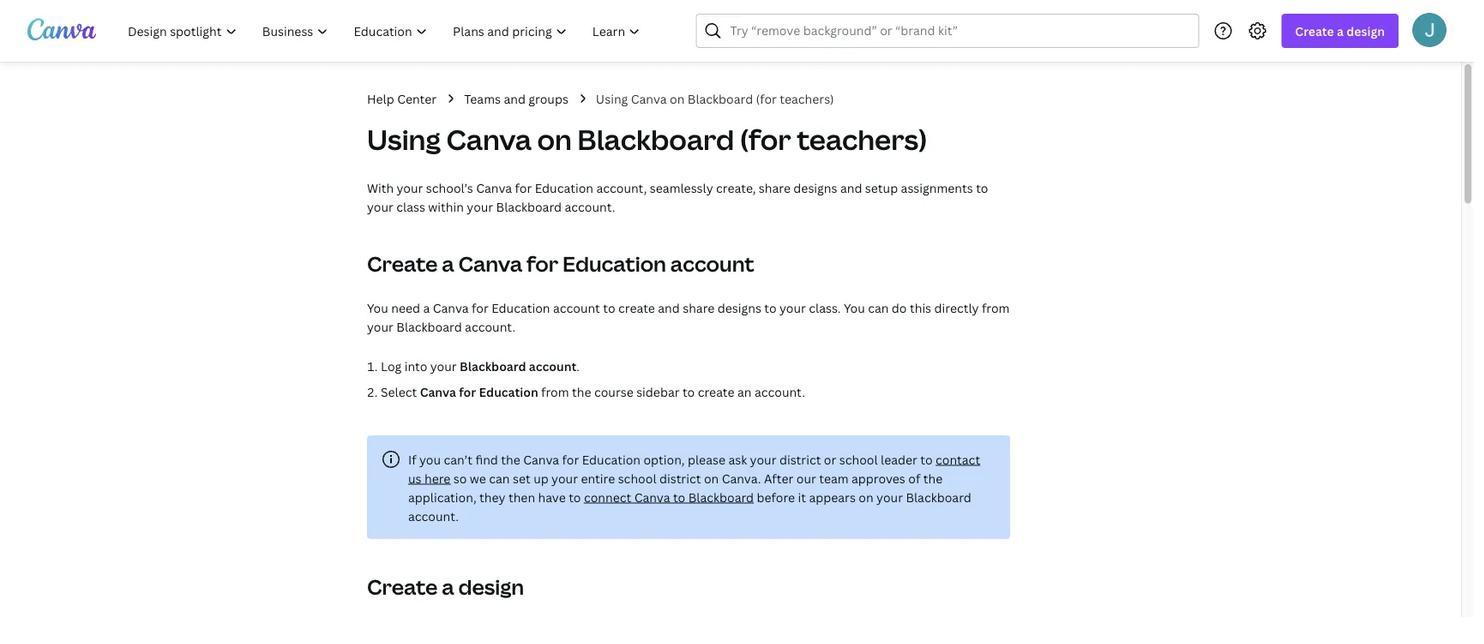 Task type: vqa. For each thing, say whether or not it's contained in the screenshot.
'account'
yes



Task type: describe. For each thing, give the bounding box(es) containing it.
log
[[381, 358, 402, 374]]

team
[[819, 470, 849, 487]]

to left class.
[[765, 300, 777, 316]]

approves
[[852, 470, 906, 487]]

before
[[757, 489, 795, 506]]

this
[[910, 300, 932, 316]]

ask
[[729, 452, 747, 468]]

setup
[[865, 180, 898, 196]]

and inside the you need a canva for education account to create and share designs to your class. you can do this directly from your blackboard account.
[[658, 300, 680, 316]]

blackboard inside with your school's canva for education account, seamlessly create, share designs and setup assignments to your class within your blackboard account.
[[496, 199, 562, 215]]

to down contact us here link
[[673, 489, 686, 506]]

education down account,
[[563, 250, 666, 278]]

john smith image
[[1413, 13, 1447, 47]]

can inside the you need a canva for education account to create and share designs to your class. you can do this directly from your blackboard account.
[[868, 300, 889, 316]]

share inside the you need a canva for education account to create and share designs to your class. you can do this directly from your blackboard account.
[[683, 300, 715, 316]]

select canva for education from the course sidebar to create an account.
[[381, 384, 805, 400]]

assignments
[[901, 180, 973, 196]]

0 horizontal spatial using
[[367, 121, 441, 158]]

create inside the you need a canva for education account to create and share designs to your class. you can do this directly from your blackboard account.
[[618, 300, 655, 316]]

designs inside with your school's canva for education account, seamlessly create, share designs and setup assignments to your class within your blackboard account.
[[794, 180, 838, 196]]

select
[[381, 384, 417, 400]]

entire
[[581, 470, 615, 487]]

Try "remove background" or "brand kit" search field
[[730, 15, 1188, 47]]

appears
[[809, 489, 856, 506]]

can't
[[444, 452, 473, 468]]

education inside with your school's canva for education account, seamlessly create, share designs and setup assignments to your class within your blackboard account.
[[535, 180, 594, 196]]

your inside before it appears on your blackboard account.
[[877, 489, 903, 506]]

1 vertical spatial teachers)
[[797, 121, 928, 158]]

or
[[824, 452, 837, 468]]

1 horizontal spatial using
[[596, 90, 628, 107]]

.
[[577, 358, 580, 374]]

your down the need
[[367, 319, 394, 335]]

set
[[513, 470, 531, 487]]

if
[[408, 452, 417, 468]]

option,
[[644, 452, 685, 468]]

contact us here link
[[408, 452, 981, 487]]

to down the create a canva for education account
[[603, 300, 616, 316]]

school inside so we can set up your entire school district on canva. after our team approves of the application, they then have to
[[618, 470, 657, 487]]

0 vertical spatial school
[[840, 452, 878, 468]]

to inside with your school's canva for education account, seamlessly create, share designs and setup assignments to your class within your blackboard account.
[[976, 180, 989, 196]]

class.
[[809, 300, 841, 316]]

0 horizontal spatial create a design
[[367, 573, 524, 601]]

0 vertical spatial (for
[[756, 90, 777, 107]]

on inside before it appears on your blackboard account.
[[859, 489, 874, 506]]

1 you from the left
[[367, 300, 388, 316]]

directly
[[935, 300, 979, 316]]

find
[[476, 452, 498, 468]]

class
[[397, 199, 425, 215]]

1 vertical spatial design
[[458, 573, 524, 601]]

1 vertical spatial (for
[[740, 121, 791, 158]]

create a canva for education account
[[367, 250, 755, 278]]

log into your blackboard account .
[[381, 358, 580, 374]]

canva.
[[722, 470, 761, 487]]

the inside so we can set up your entire school district on canva. after our team approves of the application, they then have to
[[924, 470, 943, 487]]

of
[[909, 470, 921, 487]]

blackboard inside before it appears on your blackboard account.
[[906, 489, 972, 506]]

to up of
[[921, 452, 933, 468]]

create,
[[716, 180, 756, 196]]

an
[[738, 384, 752, 400]]

using canva on blackboard (for teachers) link
[[596, 89, 834, 108]]

designs inside the you need a canva for education account to create and share designs to your class. you can do this directly from your blackboard account.
[[718, 300, 762, 316]]

and inside 'link'
[[504, 90, 526, 107]]

a inside create a design dropdown button
[[1337, 23, 1344, 39]]

so we can set up your entire school district on canva. after our team approves of the application, they then have to
[[408, 470, 943, 506]]

course
[[594, 384, 634, 400]]

2 vertical spatial create
[[367, 573, 438, 601]]

1 vertical spatial using canva on blackboard (for teachers)
[[367, 121, 928, 158]]

district inside so we can set up your entire school district on canva. after our team approves of the application, they then have to
[[660, 470, 701, 487]]

create a design inside create a design dropdown button
[[1296, 23, 1385, 39]]

create a design button
[[1282, 14, 1399, 48]]

seamlessly
[[650, 180, 713, 196]]

canva inside with your school's canva for education account, seamlessly create, share designs and setup assignments to your class within your blackboard account.
[[476, 180, 512, 196]]

1 vertical spatial from
[[541, 384, 569, 400]]

application,
[[408, 489, 477, 506]]



Task type: locate. For each thing, give the bounding box(es) containing it.
from left course
[[541, 384, 569, 400]]

create
[[1296, 23, 1334, 39], [367, 250, 438, 278], [367, 573, 438, 601]]

0 horizontal spatial district
[[660, 470, 701, 487]]

0 horizontal spatial school
[[618, 470, 657, 487]]

blackboard inside the you need a canva for education account to create and share designs to your class. you can do this directly from your blackboard account.
[[397, 319, 462, 335]]

0 vertical spatial share
[[759, 180, 791, 196]]

create
[[618, 300, 655, 316], [698, 384, 735, 400]]

and up sidebar
[[658, 300, 680, 316]]

a inside the you need a canva for education account to create and share designs to your class. you can do this directly from your blackboard account.
[[423, 300, 430, 316]]

design
[[1347, 23, 1385, 39], [458, 573, 524, 601]]

using down help center link
[[367, 121, 441, 158]]

a
[[1337, 23, 1344, 39], [442, 250, 454, 278], [423, 300, 430, 316], [442, 573, 454, 601]]

1 horizontal spatial district
[[780, 452, 821, 468]]

0 vertical spatial the
[[572, 384, 591, 400]]

account. up the log into your blackboard account .
[[465, 319, 516, 335]]

with your school's canva for education account, seamlessly create, share designs and setup assignments to your class within your blackboard account.
[[367, 180, 989, 215]]

school up approves
[[840, 452, 878, 468]]

2 horizontal spatial the
[[924, 470, 943, 487]]

1 horizontal spatial share
[[759, 180, 791, 196]]

it
[[798, 489, 806, 506]]

0 horizontal spatial share
[[683, 300, 715, 316]]

your right into
[[430, 358, 457, 374]]

teams and groups link
[[464, 89, 569, 108]]

before it appears on your blackboard account.
[[408, 489, 972, 525]]

your inside so we can set up your entire school district on canva. after our team approves of the application, they then have to
[[552, 470, 578, 487]]

your down approves
[[877, 489, 903, 506]]

account. inside the you need a canva for education account to create and share designs to your class. you can do this directly from your blackboard account.
[[465, 319, 516, 335]]

account inside the you need a canva for education account to create and share designs to your class. you can do this directly from your blackboard account.
[[553, 300, 600, 316]]

for inside with your school's canva for education account, seamlessly create, share designs and setup assignments to your class within your blackboard account.
[[515, 180, 532, 196]]

your right within on the top left
[[467, 199, 493, 215]]

teachers)
[[780, 90, 834, 107], [797, 121, 928, 158]]

1 vertical spatial can
[[489, 470, 510, 487]]

0 horizontal spatial designs
[[718, 300, 762, 316]]

us
[[408, 470, 422, 487]]

our
[[797, 470, 816, 487]]

education inside the you need a canva for education account to create and share designs to your class. you can do this directly from your blackboard account.
[[492, 300, 550, 316]]

account down the create a canva for education account
[[553, 300, 600, 316]]

0 horizontal spatial create
[[618, 300, 655, 316]]

teams and groups
[[464, 90, 569, 107]]

1 vertical spatial using
[[367, 121, 441, 158]]

1 vertical spatial designs
[[718, 300, 762, 316]]

and left setup
[[841, 180, 862, 196]]

account.
[[565, 199, 615, 215], [465, 319, 516, 335], [755, 384, 805, 400], [408, 508, 459, 525]]

2 horizontal spatial and
[[841, 180, 862, 196]]

district down if you can't find the canva for education option, please ask your district or school leader to
[[660, 470, 701, 487]]

1 horizontal spatial designs
[[794, 180, 838, 196]]

connect
[[584, 489, 632, 506]]

1 horizontal spatial you
[[844, 300, 865, 316]]

1 horizontal spatial design
[[1347, 23, 1385, 39]]

using
[[596, 90, 628, 107], [367, 121, 441, 158]]

you need a canva for education account to create and share designs to your class. you can do this directly from your blackboard account.
[[367, 300, 1010, 335]]

do
[[892, 300, 907, 316]]

1 horizontal spatial school
[[840, 452, 878, 468]]

on
[[670, 90, 685, 107], [537, 121, 572, 158], [704, 470, 719, 487], [859, 489, 874, 506]]

they
[[480, 489, 506, 506]]

education down the create a canva for education account
[[492, 300, 550, 316]]

the up set
[[501, 452, 520, 468]]

and right teams
[[504, 90, 526, 107]]

share
[[759, 180, 791, 196], [683, 300, 715, 316]]

after
[[764, 470, 794, 487]]

the right of
[[924, 470, 943, 487]]

to right assignments
[[976, 180, 989, 196]]

and
[[504, 90, 526, 107], [841, 180, 862, 196], [658, 300, 680, 316]]

into
[[405, 358, 427, 374]]

1 horizontal spatial and
[[658, 300, 680, 316]]

1 vertical spatial create
[[367, 250, 438, 278]]

1 horizontal spatial create a design
[[1296, 23, 1385, 39]]

your left class.
[[780, 300, 806, 316]]

0 horizontal spatial and
[[504, 90, 526, 107]]

sidebar
[[637, 384, 680, 400]]

account
[[671, 250, 755, 278], [553, 300, 600, 316], [529, 358, 577, 374]]

school down 'option,'
[[618, 470, 657, 487]]

help center
[[367, 90, 437, 107]]

connect canva to blackboard link
[[584, 489, 754, 506]]

1 vertical spatial and
[[841, 180, 862, 196]]

and inside with your school's canva for education account, seamlessly create, share designs and setup assignments to your class within your blackboard account.
[[841, 180, 862, 196]]

2 vertical spatial the
[[924, 470, 943, 487]]

help
[[367, 90, 394, 107]]

contact
[[936, 452, 981, 468]]

design inside dropdown button
[[1347, 23, 1385, 39]]

(for
[[756, 90, 777, 107], [740, 121, 791, 158]]

you right class.
[[844, 300, 865, 316]]

you
[[419, 452, 441, 468]]

0 horizontal spatial the
[[501, 452, 520, 468]]

0 vertical spatial account
[[671, 250, 755, 278]]

you left the need
[[367, 300, 388, 316]]

1 vertical spatial account
[[553, 300, 600, 316]]

1 horizontal spatial the
[[572, 384, 591, 400]]

school's
[[426, 180, 473, 196]]

using right the groups
[[596, 90, 628, 107]]

2 vertical spatial account
[[529, 358, 577, 374]]

1 vertical spatial share
[[683, 300, 715, 316]]

1 vertical spatial the
[[501, 452, 520, 468]]

0 vertical spatial create
[[1296, 23, 1334, 39]]

0 vertical spatial design
[[1347, 23, 1385, 39]]

account up the you need a canva for education account to create and share designs to your class. you can do this directly from your blackboard account.
[[671, 250, 755, 278]]

your up class
[[397, 180, 423, 196]]

connect canva to blackboard
[[584, 489, 754, 506]]

account. down account,
[[565, 199, 615, 215]]

contact us here
[[408, 452, 981, 487]]

within
[[428, 199, 464, 215]]

then
[[509, 489, 535, 506]]

leader
[[881, 452, 918, 468]]

share inside with your school's canva for education account, seamlessly create, share designs and setup assignments to your class within your blackboard account.
[[759, 180, 791, 196]]

0 vertical spatial district
[[780, 452, 821, 468]]

0 vertical spatial create
[[618, 300, 655, 316]]

for
[[515, 180, 532, 196], [527, 250, 559, 278], [472, 300, 489, 316], [459, 384, 476, 400], [562, 452, 579, 468]]

so
[[454, 470, 467, 487]]

from inside the you need a canva for education account to create and share designs to your class. you can do this directly from your blackboard account.
[[982, 300, 1010, 316]]

using canva on blackboard (for teachers)
[[596, 90, 834, 107], [367, 121, 928, 158]]

1 horizontal spatial from
[[982, 300, 1010, 316]]

need
[[391, 300, 420, 316]]

0 horizontal spatial can
[[489, 470, 510, 487]]

0 vertical spatial from
[[982, 300, 1010, 316]]

to right sidebar
[[683, 384, 695, 400]]

please
[[688, 452, 726, 468]]

education
[[535, 180, 594, 196], [563, 250, 666, 278], [492, 300, 550, 316], [479, 384, 538, 400], [582, 452, 641, 468]]

0 vertical spatial using
[[596, 90, 628, 107]]

canva inside the you need a canva for education account to create and share designs to your class. you can do this directly from your blackboard account.
[[433, 300, 469, 316]]

your
[[397, 180, 423, 196], [367, 199, 394, 215], [467, 199, 493, 215], [780, 300, 806, 316], [367, 319, 394, 335], [430, 358, 457, 374], [750, 452, 777, 468], [552, 470, 578, 487], [877, 489, 903, 506]]

up
[[534, 470, 549, 487]]

if you can't find the canva for education option, please ask your district or school leader to
[[408, 452, 936, 468]]

account. right an
[[755, 384, 805, 400]]

canva
[[631, 90, 667, 107], [446, 121, 532, 158], [476, 180, 512, 196], [458, 250, 522, 278], [433, 300, 469, 316], [420, 384, 456, 400], [523, 452, 559, 468], [634, 489, 670, 506]]

1 vertical spatial create a design
[[367, 573, 524, 601]]

0 vertical spatial create a design
[[1296, 23, 1385, 39]]

1 horizontal spatial create
[[698, 384, 735, 400]]

you
[[367, 300, 388, 316], [844, 300, 865, 316]]

help center link
[[367, 89, 437, 108]]

account up select canva for education from the course sidebar to create an account.
[[529, 358, 577, 374]]

2 you from the left
[[844, 300, 865, 316]]

we
[[470, 470, 486, 487]]

0 horizontal spatial design
[[458, 573, 524, 601]]

district up the our
[[780, 452, 821, 468]]

groups
[[529, 90, 569, 107]]

to
[[976, 180, 989, 196], [603, 300, 616, 316], [765, 300, 777, 316], [683, 384, 695, 400], [921, 452, 933, 468], [569, 489, 581, 506], [673, 489, 686, 506]]

teams
[[464, 90, 501, 107]]

education down the log into your blackboard account .
[[479, 384, 538, 400]]

on inside so we can set up your entire school district on canva. after our team approves of the application, they then have to
[[704, 470, 719, 487]]

account. down application,
[[408, 508, 459, 525]]

the
[[572, 384, 591, 400], [501, 452, 520, 468], [924, 470, 943, 487]]

the down .
[[572, 384, 591, 400]]

district
[[780, 452, 821, 468], [660, 470, 701, 487]]

your up the have
[[552, 470, 578, 487]]

designs up an
[[718, 300, 762, 316]]

education up entire
[[582, 452, 641, 468]]

designs left setup
[[794, 180, 838, 196]]

from right directly
[[982, 300, 1010, 316]]

0 vertical spatial and
[[504, 90, 526, 107]]

create a design
[[1296, 23, 1385, 39], [367, 573, 524, 601]]

can left do on the right of the page
[[868, 300, 889, 316]]

your down with
[[367, 199, 394, 215]]

your up after
[[750, 452, 777, 468]]

1 vertical spatial create
[[698, 384, 735, 400]]

0 vertical spatial teachers)
[[780, 90, 834, 107]]

0 vertical spatial designs
[[794, 180, 838, 196]]

can inside so we can set up your entire school district on canva. after our team approves of the application, they then have to
[[489, 470, 510, 487]]

from
[[982, 300, 1010, 316], [541, 384, 569, 400]]

blackboard
[[688, 90, 753, 107], [578, 121, 735, 158], [496, 199, 562, 215], [397, 319, 462, 335], [460, 358, 526, 374], [689, 489, 754, 506], [906, 489, 972, 506]]

here
[[425, 470, 451, 487]]

create inside dropdown button
[[1296, 23, 1334, 39]]

account,
[[596, 180, 647, 196]]

to right the have
[[569, 489, 581, 506]]

account. inside with your school's canva for education account, seamlessly create, share designs and setup assignments to your class within your blackboard account.
[[565, 199, 615, 215]]

for inside the you need a canva for education account to create and share designs to your class. you can do this directly from your blackboard account.
[[472, 300, 489, 316]]

can
[[868, 300, 889, 316], [489, 470, 510, 487]]

designs
[[794, 180, 838, 196], [718, 300, 762, 316]]

have
[[538, 489, 566, 506]]

to inside so we can set up your entire school district on canva. after our team approves of the application, they then have to
[[569, 489, 581, 506]]

1 vertical spatial school
[[618, 470, 657, 487]]

0 vertical spatial can
[[868, 300, 889, 316]]

center
[[397, 90, 437, 107]]

school
[[840, 452, 878, 468], [618, 470, 657, 487]]

0 vertical spatial using canva on blackboard (for teachers)
[[596, 90, 834, 107]]

top level navigation element
[[117, 14, 655, 48]]

0 horizontal spatial you
[[367, 300, 388, 316]]

1 vertical spatial district
[[660, 470, 701, 487]]

education left account,
[[535, 180, 594, 196]]

2 vertical spatial and
[[658, 300, 680, 316]]

account. inside before it appears on your blackboard account.
[[408, 508, 459, 525]]

can up they
[[489, 470, 510, 487]]

1 horizontal spatial can
[[868, 300, 889, 316]]

with
[[367, 180, 394, 196]]

0 horizontal spatial from
[[541, 384, 569, 400]]



